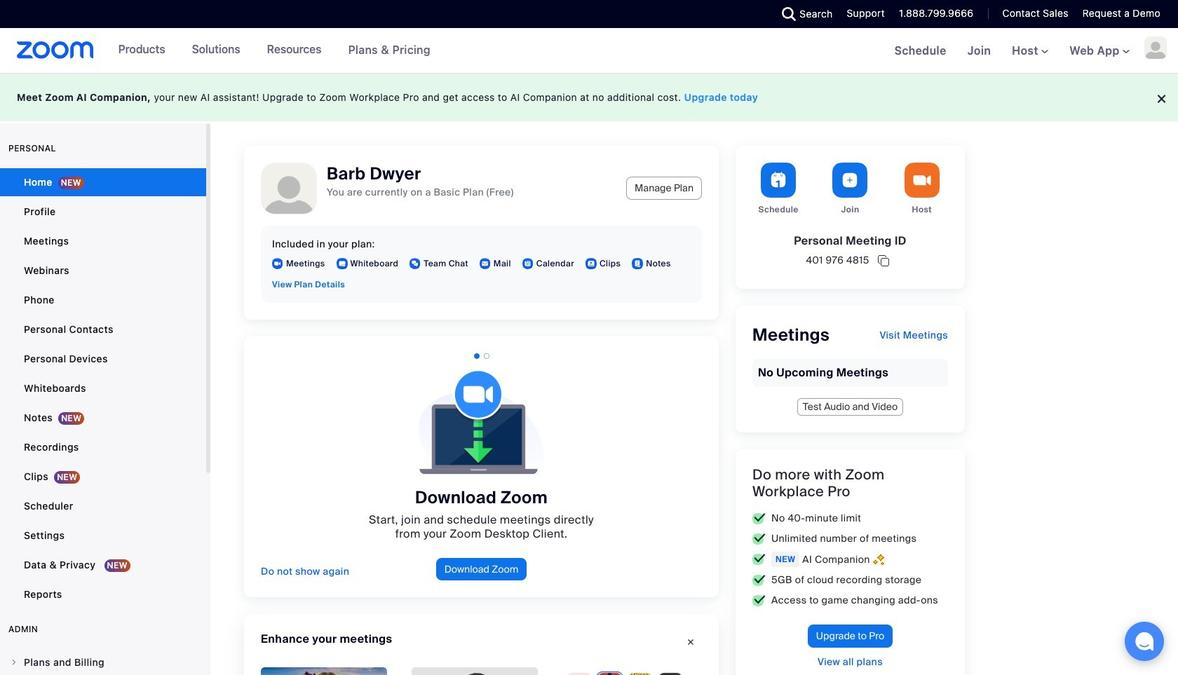 Task type: describe. For each thing, give the bounding box(es) containing it.
open chat image
[[1135, 632, 1155, 652]]

3 check box image from the top
[[753, 554, 766, 565]]

4 check box image from the top
[[753, 595, 766, 606]]

download zoom image
[[408, 370, 556, 476]]

right image
[[10, 659, 18, 667]]

2 check box image from the top
[[753, 533, 766, 545]]

profile.zoom_clips image
[[586, 258, 597, 269]]

profile.zoom_notes image
[[632, 258, 643, 269]]

profile.zoom_whiteboard image
[[336, 258, 348, 269]]

profile picture image
[[1145, 36, 1167, 59]]

check box image
[[753, 575, 766, 586]]

schedule image
[[761, 163, 796, 198]]

zoom logo image
[[17, 41, 94, 59]]

avatar image
[[262, 163, 316, 218]]

host image
[[905, 163, 940, 198]]



Task type: vqa. For each thing, say whether or not it's contained in the screenshot.
Add to Google Calendar image
no



Task type: locate. For each thing, give the bounding box(es) containing it.
profile.zoom_team_chat image
[[410, 258, 421, 269]]

advanced feature image
[[873, 554, 884, 566]]

product information navigation
[[94, 28, 441, 73]]

profile.zoom_meetings image
[[272, 258, 283, 269]]

profile.zoom_calendar image
[[522, 258, 534, 269]]

join image
[[833, 163, 868, 198]]

check box image
[[753, 513, 766, 524], [753, 533, 766, 545], [753, 554, 766, 565], [753, 595, 766, 606]]

personal menu menu
[[0, 168, 206, 610]]

meetings navigation
[[884, 28, 1178, 74]]

banner
[[0, 28, 1178, 74]]

profile.zoom_mail image
[[480, 258, 491, 269]]

footer
[[0, 73, 1178, 121]]

1 check box image from the top
[[753, 513, 766, 524]]

menu item
[[0, 650, 206, 675]]



